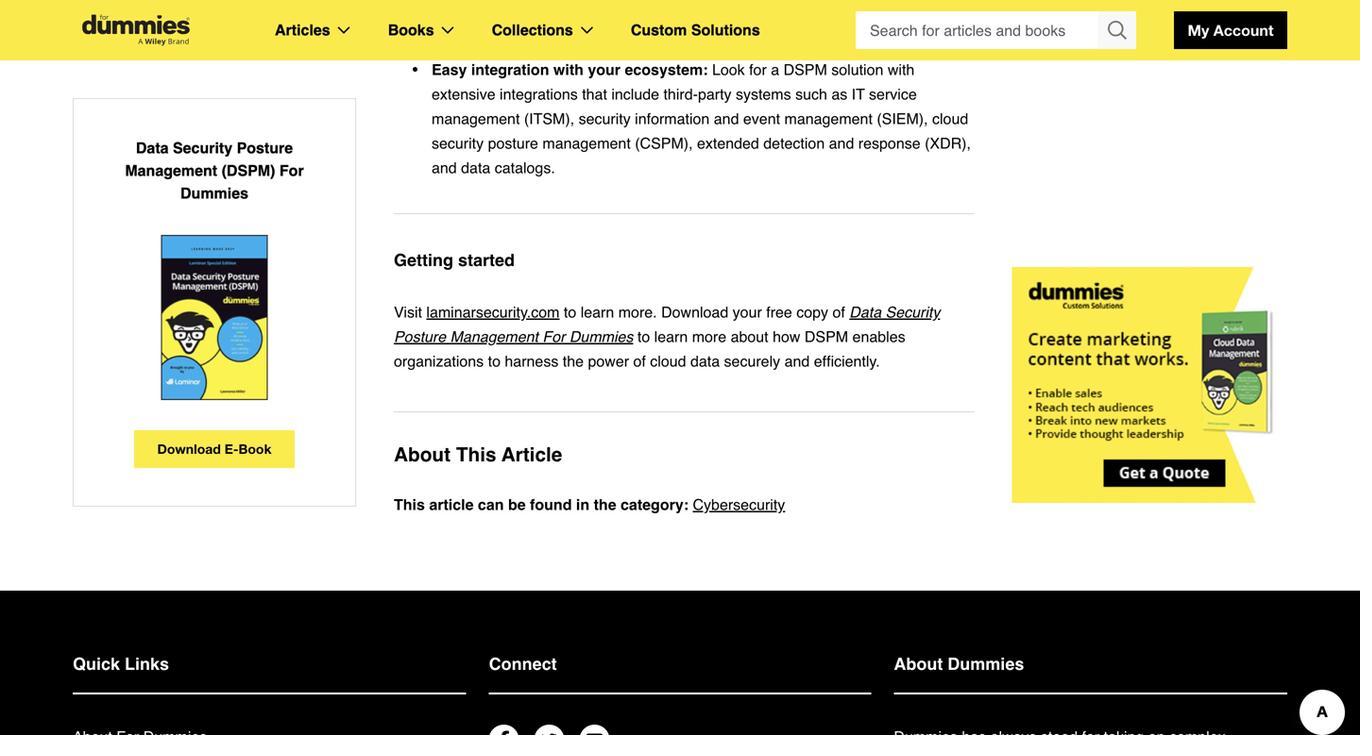 Task type: vqa. For each thing, say whether or not it's contained in the screenshot.
the 'approaches,'
no



Task type: describe. For each thing, give the bounding box(es) containing it.
data security posture management for dummies
[[394, 304, 940, 346]]

service
[[869, 85, 917, 103]]

data security posture management (dspm) for dummies
[[125, 139, 304, 202]]

open collections list image
[[581, 26, 593, 34]]

systems
[[736, 85, 791, 103]]

getting started
[[394, 251, 515, 270]]

this article can be found in the category: cybersecurity
[[394, 496, 785, 514]]

data for data security posture management for dummies
[[849, 304, 881, 321]]

about dummies
[[894, 655, 1024, 674]]

started
[[458, 251, 515, 270]]

third-
[[664, 85, 698, 103]]

1 with from the left
[[553, 61, 584, 78]]

0 vertical spatial this
[[456, 444, 496, 467]]

look for a dspm solution with extensive integrations that include third-party systems such as it service management (itsm), security information and event management (siem), cloud security posture management (cspm), extended detection and response (xdr), and data catalogs.
[[432, 61, 971, 177]]

detection
[[763, 135, 825, 152]]

0 horizontal spatial learn
[[581, 304, 614, 321]]

my account link
[[1174, 11, 1287, 49]]

visit laminarsecurity.com to learn more. download your free copy of
[[394, 304, 849, 321]]

cloud inside to learn more about how dspm enables organizations to harness the power of cloud data securely and efficiently.
[[650, 353, 686, 370]]

category:
[[621, 496, 689, 514]]

easy
[[432, 61, 467, 78]]

1 horizontal spatial the
[[594, 496, 616, 514]]

0 horizontal spatial download
[[157, 442, 221, 457]]

security for data security posture management (dspm) for dummies
[[173, 139, 232, 157]]

book
[[239, 442, 272, 457]]

dspm inside "look for a dspm solution with extensive integrations that include third-party systems such as it service management (itsm), security information and event management (siem), cloud security posture management (cspm), extended detection and response (xdr), and data catalogs."
[[784, 61, 827, 78]]

dummies inside data security posture management (dspm) for dummies
[[180, 185, 248, 202]]

2 horizontal spatial to
[[637, 328, 650, 346]]

logo image
[[73, 15, 199, 46]]

quick links
[[73, 655, 169, 674]]

(siem),
[[877, 110, 928, 128]]

quick
[[73, 655, 120, 674]]

1 vertical spatial security
[[432, 135, 484, 152]]

2 horizontal spatial management
[[784, 110, 873, 128]]

advertisement element
[[1012, 267, 1295, 503]]

(itsm),
[[524, 110, 574, 128]]

for inside data security posture management (dspm) for dummies
[[279, 162, 304, 179]]

(cspm),
[[635, 135, 693, 152]]

0 horizontal spatial this
[[394, 496, 425, 514]]

0 horizontal spatial management
[[432, 110, 520, 128]]

about this article
[[394, 444, 562, 467]]

open book categories image
[[442, 26, 454, 34]]

as
[[831, 85, 847, 103]]

event
[[743, 110, 780, 128]]

found
[[530, 496, 572, 514]]

account
[[1213, 21, 1274, 39]]

2 vertical spatial dummies
[[948, 655, 1024, 674]]

include
[[611, 85, 659, 103]]

information
[[635, 110, 710, 128]]

integration
[[471, 61, 549, 78]]

laminarsecurity.com link
[[426, 304, 560, 321]]

data for data security posture management (dspm) for dummies
[[136, 139, 169, 157]]

look
[[712, 61, 745, 78]]

custom
[[631, 21, 687, 39]]

posture for data security posture management (dspm) for dummies
[[237, 139, 293, 157]]

copy
[[796, 304, 828, 321]]

my account
[[1188, 21, 1274, 39]]

securely
[[724, 353, 780, 370]]

extensive
[[432, 85, 495, 103]]

about for about dummies
[[894, 655, 943, 674]]

management for (dspm)
[[125, 162, 217, 179]]

book image image
[[161, 235, 268, 400]]

be
[[508, 496, 526, 514]]

and up extended
[[714, 110, 739, 128]]

article
[[429, 496, 474, 514]]

party
[[698, 85, 732, 103]]

to learn more about how dspm enables organizations to harness the power of cloud data securely and efficiently.
[[394, 328, 905, 370]]

e-
[[225, 442, 239, 457]]

integrations
[[500, 85, 578, 103]]

for inside data security posture management for dummies
[[543, 328, 565, 346]]

books
[[388, 21, 434, 39]]

extended
[[697, 135, 759, 152]]

article
[[502, 444, 562, 467]]

dspm inside to learn more about how dspm enables organizations to harness the power of cloud data securely and efficiently.
[[805, 328, 848, 346]]

catalogs.
[[495, 159, 555, 177]]

(dspm)
[[222, 162, 275, 179]]

0 horizontal spatial to
[[488, 353, 501, 370]]



Task type: locate. For each thing, give the bounding box(es) containing it.
solutions
[[691, 21, 760, 39]]

posture down visit
[[394, 328, 446, 346]]

getting
[[394, 251, 453, 270]]

open article categories image
[[338, 26, 350, 34]]

my
[[1188, 21, 1209, 39]]

for
[[279, 162, 304, 179], [543, 328, 565, 346]]

dspm
[[784, 61, 827, 78], [805, 328, 848, 346]]

response
[[858, 135, 921, 152]]

1 vertical spatial data
[[849, 304, 881, 321]]

0 vertical spatial for
[[279, 162, 304, 179]]

security for data security posture management for dummies
[[886, 304, 940, 321]]

articles
[[275, 21, 330, 39]]

0 horizontal spatial management
[[125, 162, 217, 179]]

posture up (dspm)
[[237, 139, 293, 157]]

and inside to learn more about how dspm enables organizations to harness the power of cloud data securely and efficiently.
[[784, 353, 810, 370]]

1 vertical spatial download
[[157, 442, 221, 457]]

to left more.
[[564, 304, 576, 321]]

1 horizontal spatial data
[[690, 353, 720, 370]]

1 vertical spatial to
[[637, 328, 650, 346]]

custom solutions
[[631, 21, 760, 39]]

efficiently.
[[814, 353, 880, 370]]

group
[[856, 11, 1136, 49]]

how
[[773, 328, 800, 346]]

your up about
[[733, 304, 762, 321]]

with up service
[[888, 61, 915, 78]]

custom solutions link
[[631, 18, 760, 43]]

(xdr),
[[925, 135, 971, 152]]

dummies
[[180, 185, 248, 202], [569, 328, 633, 346], [948, 655, 1024, 674]]

2 horizontal spatial dummies
[[948, 655, 1024, 674]]

0 horizontal spatial the
[[563, 353, 584, 370]]

1 horizontal spatial posture
[[394, 328, 446, 346]]

1 vertical spatial posture
[[394, 328, 446, 346]]

data
[[136, 139, 169, 157], [849, 304, 881, 321]]

0 horizontal spatial with
[[553, 61, 584, 78]]

0 horizontal spatial cloud
[[650, 353, 686, 370]]

with inside "look for a dspm solution with extensive integrations that include third-party systems such as it service management (itsm), security information and event management (siem), cloud security posture management (cspm), extended detection and response (xdr), and data catalogs."
[[888, 61, 915, 78]]

such
[[795, 85, 827, 103]]

0 horizontal spatial data
[[136, 139, 169, 157]]

0 vertical spatial dspm
[[784, 61, 827, 78]]

and down extensive
[[432, 159, 457, 177]]

1 horizontal spatial data
[[849, 304, 881, 321]]

2 vertical spatial to
[[488, 353, 501, 370]]

0 vertical spatial security
[[579, 110, 631, 128]]

security down that
[[579, 110, 631, 128]]

cloud
[[932, 110, 968, 128], [650, 353, 686, 370]]

1 horizontal spatial of
[[833, 304, 845, 321]]

0 vertical spatial cloud
[[932, 110, 968, 128]]

posture for data security posture management for dummies
[[394, 328, 446, 346]]

download e-book
[[157, 442, 272, 457]]

the inside to learn more about how dspm enables organizations to harness the power of cloud data securely and efficiently.
[[563, 353, 584, 370]]

1 vertical spatial management
[[450, 328, 538, 346]]

1 horizontal spatial learn
[[654, 328, 688, 346]]

about
[[731, 328, 768, 346]]

data security posture management for dummies link
[[394, 304, 940, 346]]

management for for
[[450, 328, 538, 346]]

0 horizontal spatial security
[[432, 135, 484, 152]]

management inside data security posture management for dummies
[[450, 328, 538, 346]]

0 vertical spatial to
[[564, 304, 576, 321]]

management
[[125, 162, 217, 179], [450, 328, 538, 346]]

connect
[[489, 655, 557, 674]]

cloud up (xdr),
[[932, 110, 968, 128]]

dspm up such
[[784, 61, 827, 78]]

0 vertical spatial the
[[563, 353, 584, 370]]

that
[[582, 85, 607, 103]]

to left harness
[[488, 353, 501, 370]]

posture
[[237, 139, 293, 157], [394, 328, 446, 346]]

free
[[766, 304, 792, 321]]

0 vertical spatial dummies
[[180, 185, 248, 202]]

learn left more
[[654, 328, 688, 346]]

1 vertical spatial cloud
[[650, 353, 686, 370]]

cloud down data security posture management for dummies
[[650, 353, 686, 370]]

dspm down "copy"
[[805, 328, 848, 346]]

about
[[394, 444, 451, 467], [894, 655, 943, 674]]

0 horizontal spatial dummies
[[180, 185, 248, 202]]

posture
[[488, 135, 538, 152]]

1 horizontal spatial with
[[888, 61, 915, 78]]

power
[[588, 353, 629, 370]]

data inside to learn more about how dspm enables organizations to harness the power of cloud data securely and efficiently.
[[690, 353, 720, 370]]

1 vertical spatial the
[[594, 496, 616, 514]]

to down more.
[[637, 328, 650, 346]]

1 vertical spatial data
[[690, 353, 720, 370]]

0 vertical spatial security
[[173, 139, 232, 157]]

0 vertical spatial posture
[[237, 139, 293, 157]]

0 horizontal spatial for
[[279, 162, 304, 179]]

can
[[478, 496, 504, 514]]

links
[[125, 655, 169, 674]]

the left the power
[[563, 353, 584, 370]]

of
[[833, 304, 845, 321], [633, 353, 646, 370]]

security up (dspm)
[[173, 139, 232, 157]]

1 vertical spatial of
[[633, 353, 646, 370]]

0 vertical spatial data
[[136, 139, 169, 157]]

and down how
[[784, 353, 810, 370]]

posture inside data security posture management (dspm) for dummies
[[237, 139, 293, 157]]

security inside data security posture management for dummies
[[886, 304, 940, 321]]

1 horizontal spatial this
[[456, 444, 496, 467]]

1 vertical spatial this
[[394, 496, 425, 514]]

more.
[[618, 304, 657, 321]]

1 horizontal spatial management
[[543, 135, 631, 152]]

1 vertical spatial for
[[543, 328, 565, 346]]

data
[[461, 159, 490, 177], [690, 353, 720, 370]]

management left (dspm)
[[125, 162, 217, 179]]

learn inside to learn more about how dspm enables organizations to harness the power of cloud data securely and efficiently.
[[654, 328, 688, 346]]

collections
[[492, 21, 573, 39]]

0 vertical spatial management
[[125, 162, 217, 179]]

and
[[714, 110, 739, 128], [829, 135, 854, 152], [432, 159, 457, 177], [784, 353, 810, 370]]

1 vertical spatial dspm
[[805, 328, 848, 346]]

management inside data security posture management (dspm) for dummies
[[125, 162, 217, 179]]

about for about this article
[[394, 444, 451, 467]]

this
[[456, 444, 496, 467], [394, 496, 425, 514]]

with
[[553, 61, 584, 78], [888, 61, 915, 78]]

data down posture
[[461, 159, 490, 177]]

organizations
[[394, 353, 484, 370]]

1 horizontal spatial security
[[886, 304, 940, 321]]

1 horizontal spatial about
[[894, 655, 943, 674]]

of right the power
[[633, 353, 646, 370]]

easy integration with your ecosystem:
[[432, 61, 712, 78]]

2 with from the left
[[888, 61, 915, 78]]

cookie consent banner dialog
[[0, 649, 1360, 736]]

cloud inside "look for a dspm solution with extensive integrations that include third-party systems such as it service management (itsm), security information and event management (siem), cloud security posture management (cspm), extended detection and response (xdr), and data catalogs."
[[932, 110, 968, 128]]

1 horizontal spatial for
[[543, 328, 565, 346]]

enables
[[852, 328, 905, 346]]

solution
[[831, 61, 883, 78]]

management down extensive
[[432, 110, 520, 128]]

1 horizontal spatial management
[[450, 328, 538, 346]]

learn
[[581, 304, 614, 321], [654, 328, 688, 346]]

0 horizontal spatial security
[[173, 139, 232, 157]]

1 horizontal spatial to
[[564, 304, 576, 321]]

management
[[432, 110, 520, 128], [784, 110, 873, 128], [543, 135, 631, 152]]

security inside data security posture management (dspm) for dummies
[[173, 139, 232, 157]]

more
[[692, 328, 726, 346]]

Search for articles and books text field
[[856, 11, 1100, 49]]

the right the in
[[594, 496, 616, 514]]

the
[[563, 353, 584, 370], [594, 496, 616, 514]]

harness
[[505, 353, 559, 370]]

it
[[852, 85, 865, 103]]

dummies inside data security posture management for dummies
[[569, 328, 633, 346]]

to
[[564, 304, 576, 321], [637, 328, 650, 346], [488, 353, 501, 370]]

of right "copy"
[[833, 304, 845, 321]]

1 horizontal spatial dummies
[[569, 328, 633, 346]]

1 vertical spatial your
[[733, 304, 762, 321]]

for
[[749, 61, 767, 78]]

management down as
[[784, 110, 873, 128]]

0 vertical spatial your
[[588, 61, 621, 78]]

with up that
[[553, 61, 584, 78]]

0 vertical spatial about
[[394, 444, 451, 467]]

1 horizontal spatial security
[[579, 110, 631, 128]]

learn left more.
[[581, 304, 614, 321]]

0 horizontal spatial about
[[394, 444, 451, 467]]

this up can
[[456, 444, 496, 467]]

visit
[[394, 304, 422, 321]]

laminarsecurity.com
[[426, 304, 560, 321]]

0 vertical spatial of
[[833, 304, 845, 321]]

a
[[771, 61, 779, 78]]

management down (itsm),
[[543, 135, 631, 152]]

1 vertical spatial security
[[886, 304, 940, 321]]

security
[[173, 139, 232, 157], [886, 304, 940, 321]]

security up enables
[[886, 304, 940, 321]]

download left e- at the left bottom of the page
[[157, 442, 221, 457]]

1 vertical spatial learn
[[654, 328, 688, 346]]

cybersecurity
[[693, 496, 785, 514]]

for up harness
[[543, 328, 565, 346]]

0 horizontal spatial your
[[588, 61, 621, 78]]

cybersecurity link
[[693, 493, 785, 518]]

ecosystem:
[[625, 61, 708, 78]]

data inside "look for a dspm solution with extensive integrations that include third-party systems such as it service management (itsm), security information and event management (siem), cloud security posture management (cspm), extended detection and response (xdr), and data catalogs."
[[461, 159, 490, 177]]

and right detection
[[829, 135, 854, 152]]

1 vertical spatial about
[[894, 655, 943, 674]]

data inside data security posture management (dspm) for dummies
[[136, 139, 169, 157]]

download e-book link
[[134, 431, 295, 468]]

this left "article"
[[394, 496, 425, 514]]

data inside data security posture management for dummies
[[849, 304, 881, 321]]

0 vertical spatial learn
[[581, 304, 614, 321]]

download
[[661, 304, 728, 321], [157, 442, 221, 457]]

0 vertical spatial data
[[461, 159, 490, 177]]

in
[[576, 496, 590, 514]]

0 horizontal spatial data
[[461, 159, 490, 177]]

your
[[588, 61, 621, 78], [733, 304, 762, 321]]

of inside to learn more about how dspm enables organizations to harness the power of cloud data securely and efficiently.
[[633, 353, 646, 370]]

your up that
[[588, 61, 621, 78]]

1 horizontal spatial your
[[733, 304, 762, 321]]

download up more
[[661, 304, 728, 321]]

security down extensive
[[432, 135, 484, 152]]

data down more
[[690, 353, 720, 370]]

posture inside data security posture management for dummies
[[394, 328, 446, 346]]

management down laminarsecurity.com
[[450, 328, 538, 346]]

security
[[579, 110, 631, 128], [432, 135, 484, 152]]

for right (dspm)
[[279, 162, 304, 179]]

0 horizontal spatial of
[[633, 353, 646, 370]]

1 vertical spatial dummies
[[569, 328, 633, 346]]

1 horizontal spatial cloud
[[932, 110, 968, 128]]

1 horizontal spatial download
[[661, 304, 728, 321]]

0 horizontal spatial posture
[[237, 139, 293, 157]]

0 vertical spatial download
[[661, 304, 728, 321]]



